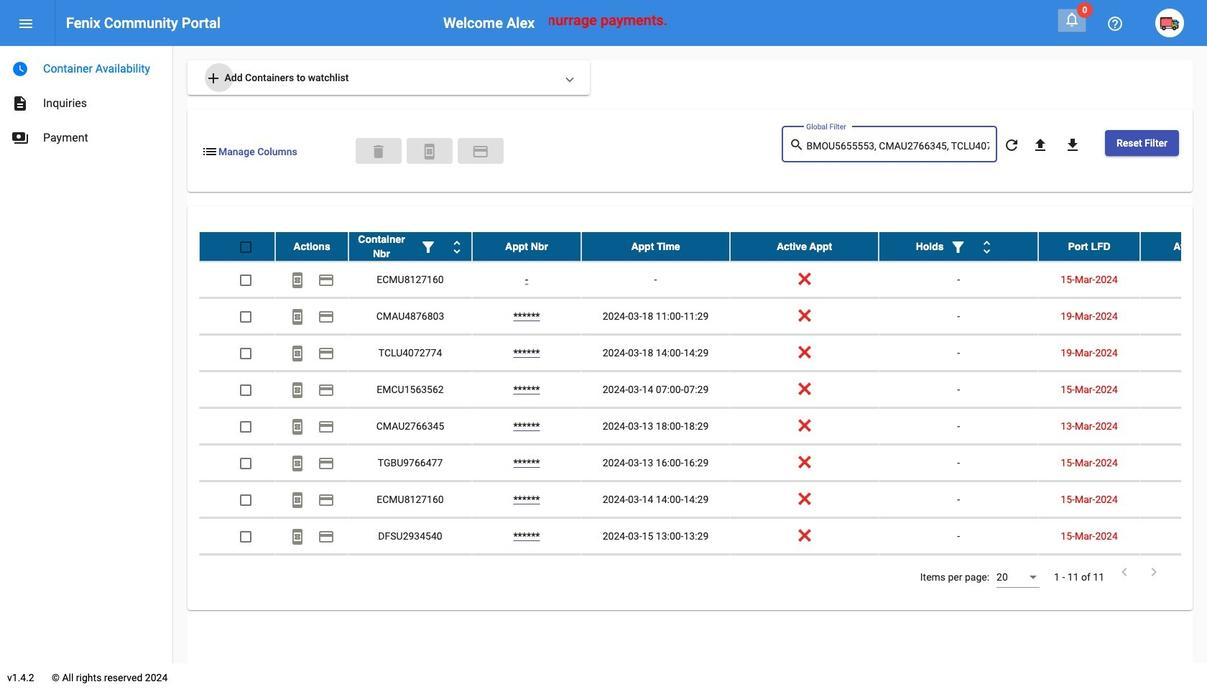 Task type: locate. For each thing, give the bounding box(es) containing it.
grid
[[199, 232, 1207, 592]]

cell
[[1141, 262, 1207, 298], [1141, 298, 1207, 334], [1141, 335, 1207, 371], [1141, 372, 1207, 408], [1141, 408, 1207, 444], [1141, 445, 1207, 481], [1141, 482, 1207, 518], [1141, 518, 1207, 554], [199, 555, 275, 591], [275, 555, 349, 591], [349, 555, 472, 591], [472, 555, 581, 591], [581, 555, 730, 591], [730, 555, 879, 591], [879, 555, 1039, 591], [1039, 555, 1141, 591], [1141, 555, 1207, 591]]

navigation
[[0, 46, 172, 155]]

column header
[[275, 232, 349, 261], [349, 232, 472, 261], [472, 232, 581, 261], [581, 232, 730, 261], [730, 232, 879, 261], [879, 232, 1039, 261], [1039, 232, 1141, 261], [1141, 232, 1207, 261]]

7 column header from the left
[[1039, 232, 1141, 261]]

2 column header from the left
[[349, 232, 472, 261]]

8 column header from the left
[[1141, 232, 1207, 261]]

Global Watchlist Filter field
[[807, 141, 990, 152]]

3 column header from the left
[[472, 232, 581, 261]]

no color image
[[11, 60, 29, 78], [205, 70, 222, 87], [11, 129, 29, 147], [789, 136, 807, 153], [472, 143, 489, 160], [289, 309, 306, 326], [318, 345, 335, 363], [318, 382, 335, 399], [289, 419, 306, 436], [318, 419, 335, 436], [318, 529, 335, 546]]

7 row from the top
[[199, 445, 1207, 482]]

row
[[199, 232, 1207, 262], [199, 262, 1207, 298], [199, 298, 1207, 335], [199, 335, 1207, 372], [199, 372, 1207, 408], [199, 408, 1207, 445], [199, 445, 1207, 482], [199, 482, 1207, 518], [199, 518, 1207, 555], [199, 555, 1207, 592]]

4 row from the top
[[199, 335, 1207, 372]]

1 column header from the left
[[275, 232, 349, 261]]

delete image
[[370, 143, 387, 160]]

no color image
[[1064, 11, 1081, 28], [17, 15, 34, 33], [1107, 15, 1124, 33], [11, 95, 29, 112], [1003, 137, 1021, 154], [1032, 137, 1049, 154], [1064, 137, 1082, 154], [201, 143, 218, 160], [421, 143, 438, 160], [420, 239, 437, 256], [448, 239, 466, 256], [950, 239, 967, 256], [979, 239, 996, 256], [289, 272, 306, 289], [318, 272, 335, 289], [318, 309, 335, 326], [289, 345, 306, 363], [289, 382, 306, 399], [289, 455, 306, 472], [318, 455, 335, 472], [289, 492, 306, 509], [318, 492, 335, 509], [289, 529, 306, 546], [1116, 564, 1133, 581], [1146, 564, 1163, 581]]

1 row from the top
[[199, 232, 1207, 262]]

2 row from the top
[[199, 262, 1207, 298]]



Task type: vqa. For each thing, say whether or not it's contained in the screenshot.
sixth column header from right
yes



Task type: describe. For each thing, give the bounding box(es) containing it.
3 row from the top
[[199, 298, 1207, 335]]

8 row from the top
[[199, 482, 1207, 518]]

6 row from the top
[[199, 408, 1207, 445]]

6 column header from the left
[[879, 232, 1039, 261]]

10 row from the top
[[199, 555, 1207, 592]]

9 row from the top
[[199, 518, 1207, 555]]

5 column header from the left
[[730, 232, 879, 261]]

4 column header from the left
[[581, 232, 730, 261]]

5 row from the top
[[199, 372, 1207, 408]]



